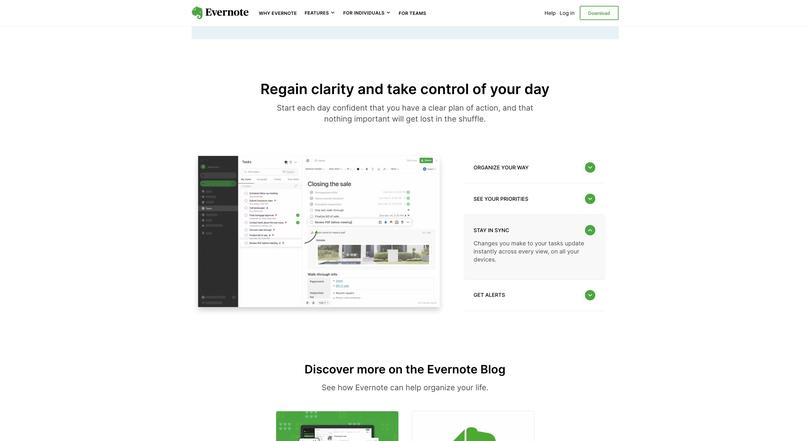 Task type: locate. For each thing, give the bounding box(es) containing it.
the up help
[[406, 362, 424, 377]]

of up action,
[[473, 80, 487, 98]]

in for stay in sync
[[488, 227, 493, 234]]

and inside start each day confident that you have a clear plan of action, and that nothing important will get lost in the shuffle.
[[503, 103, 517, 113]]

see left the how
[[322, 383, 336, 392]]

0 vertical spatial the
[[445, 114, 457, 124]]

your
[[490, 80, 521, 98], [502, 164, 516, 171], [485, 196, 499, 202], [535, 240, 547, 247], [567, 248, 580, 255], [457, 383, 474, 392]]

why evernote
[[259, 10, 297, 16]]

the down clear
[[445, 114, 457, 124]]

alerts
[[485, 292, 505, 298]]

and
[[358, 80, 384, 98], [503, 103, 517, 113]]

see how evernote can help organize your life.
[[322, 383, 489, 392]]

see
[[236, 13, 250, 23], [474, 196, 483, 202], [322, 383, 336, 392]]

and up the confident
[[358, 80, 384, 98]]

2 horizontal spatial in
[[571, 10, 575, 16]]

for left teams
[[399, 10, 408, 16]]

1 vertical spatial and
[[503, 103, 517, 113]]

of
[[473, 80, 487, 98], [466, 103, 474, 113]]

plan right clear
[[449, 103, 464, 113]]

day
[[525, 80, 550, 98], [317, 103, 331, 113]]

important
[[354, 114, 390, 124]]

which
[[252, 13, 274, 23]]

for
[[343, 10, 353, 16], [399, 10, 408, 16]]

1 horizontal spatial on
[[551, 248, 558, 255]]

0 horizontal spatial you
[[387, 103, 400, 113]]

on
[[551, 248, 558, 255], [389, 362, 403, 377]]

help
[[545, 10, 556, 16]]

plan
[[311, 13, 326, 23], [449, 103, 464, 113]]

0 vertical spatial on
[[551, 248, 558, 255]]

you up 'will'
[[387, 103, 400, 113]]

see up 'stay'
[[474, 196, 483, 202]]

1 vertical spatial you
[[500, 240, 510, 247]]

0 horizontal spatial and
[[358, 80, 384, 98]]

on left all
[[551, 248, 558, 255]]

in right log
[[571, 10, 575, 16]]

0 horizontal spatial for
[[343, 10, 353, 16]]

1 horizontal spatial for
[[399, 10, 408, 16]]

1 vertical spatial in
[[436, 114, 442, 124]]

0 vertical spatial and
[[358, 80, 384, 98]]

in right 'stay'
[[488, 227, 493, 234]]

instantly
[[474, 248, 497, 255]]

your left the way
[[502, 164, 516, 171]]

1 horizontal spatial you
[[500, 240, 510, 247]]

0 horizontal spatial plan
[[311, 13, 326, 23]]

your up view,
[[535, 240, 547, 247]]

day inside start each day confident that you have a clear plan of action, and that nothing important will get lost in the shuffle.
[[317, 103, 331, 113]]

0 horizontal spatial see
[[236, 13, 250, 23]]

the inside start each day confident that you have a clear plan of action, and that nothing important will get lost in the shuffle.
[[445, 114, 457, 124]]

0 vertical spatial see
[[236, 13, 250, 23]]

nothing
[[324, 114, 352, 124]]

you up across
[[500, 240, 510, 247]]

each
[[297, 103, 315, 113]]

0 vertical spatial in
[[571, 10, 575, 16]]

clear
[[428, 103, 446, 113]]

view,
[[536, 248, 550, 255]]

the
[[445, 114, 457, 124], [406, 362, 424, 377]]

1 that from the left
[[370, 103, 385, 113]]

on up the 'can'
[[389, 362, 403, 377]]

in down clear
[[436, 114, 442, 124]]

see left which
[[236, 13, 250, 23]]

0 vertical spatial day
[[525, 80, 550, 98]]

why
[[259, 10, 270, 16]]

1 horizontal spatial see
[[322, 383, 336, 392]]

0 horizontal spatial on
[[389, 362, 403, 377]]

1 horizontal spatial that
[[519, 103, 533, 113]]

download link
[[580, 6, 619, 20]]

plan left is
[[311, 13, 326, 23]]

across
[[499, 248, 517, 255]]

on inside changes you make to your tasks update instantly across every view, on all your devices.
[[551, 248, 558, 255]]

changes you make to your tasks update instantly across every view, on all your devices.
[[474, 240, 584, 263]]

every
[[519, 248, 534, 255]]

1 vertical spatial plan
[[449, 103, 464, 113]]

1 vertical spatial day
[[317, 103, 331, 113]]

for left for
[[343, 10, 353, 16]]

in inside start each day confident that you have a clear plan of action, and that nothing important will get lost in the shuffle.
[[436, 114, 442, 124]]

how
[[338, 383, 353, 392]]

0 vertical spatial plan
[[311, 13, 326, 23]]

0 horizontal spatial in
[[436, 114, 442, 124]]

 image
[[192, 143, 450, 321]]

1 horizontal spatial and
[[503, 103, 517, 113]]

all
[[560, 248, 566, 255]]

life.
[[476, 383, 489, 392]]

organize
[[474, 164, 500, 171]]

1 vertical spatial the
[[406, 362, 424, 377]]

in
[[571, 10, 575, 16], [436, 114, 442, 124], [488, 227, 493, 234]]

1 horizontal spatial plan
[[449, 103, 464, 113]]

get
[[406, 114, 418, 124]]

regain
[[261, 80, 308, 98]]

for for for individuals
[[343, 10, 353, 16]]

0 vertical spatial you
[[387, 103, 400, 113]]

you
[[387, 103, 400, 113], [500, 240, 510, 247]]

why evernote link
[[259, 10, 297, 16]]

1 vertical spatial see
[[474, 196, 483, 202]]

2 horizontal spatial see
[[474, 196, 483, 202]]

for inside button
[[343, 10, 353, 16]]

and right action,
[[503, 103, 517, 113]]

you inside changes you make to your tasks update instantly across every view, on all your devices.
[[500, 240, 510, 247]]

1 vertical spatial of
[[466, 103, 474, 113]]

features button
[[305, 10, 336, 16]]

evernote
[[272, 10, 297, 16], [276, 13, 308, 23], [427, 362, 478, 377], [355, 383, 388, 392]]

you inside start each day confident that you have a clear plan of action, and that nothing important will get lost in the shuffle.
[[387, 103, 400, 113]]

for individuals
[[343, 10, 385, 16]]

priorities
[[501, 196, 529, 202]]

2 vertical spatial in
[[488, 227, 493, 234]]

your down the update
[[567, 248, 580, 255]]

of up shuffle.
[[466, 103, 474, 113]]

0 horizontal spatial day
[[317, 103, 331, 113]]

1 horizontal spatial day
[[525, 80, 550, 98]]

you.
[[368, 13, 383, 23]]

get
[[474, 292, 484, 298]]

more
[[357, 362, 386, 377]]

see your priorities
[[474, 196, 529, 202]]

that
[[370, 103, 385, 113], [519, 103, 533, 113]]

tasks
[[549, 240, 563, 247]]

help link
[[545, 10, 556, 16]]

in for log in
[[571, 10, 575, 16]]

1 horizontal spatial the
[[445, 114, 457, 124]]

compare plans link
[[509, 10, 598, 26]]

1 horizontal spatial in
[[488, 227, 493, 234]]

your up action,
[[490, 80, 521, 98]]

evernote logo image
[[192, 7, 249, 19]]

stay
[[474, 227, 487, 234]]

your left priorities on the top right
[[485, 196, 499, 202]]

1 vertical spatial on
[[389, 362, 403, 377]]

0 horizontal spatial that
[[370, 103, 385, 113]]

2 vertical spatial see
[[322, 383, 336, 392]]



Task type: describe. For each thing, give the bounding box(es) containing it.
start each day confident that you have a clear plan of action, and that nothing important will get lost in the shuffle.
[[277, 103, 533, 124]]

for teams
[[399, 10, 426, 16]]

log in
[[560, 10, 575, 16]]

right
[[336, 13, 353, 23]]

log
[[560, 10, 569, 16]]

see for see how evernote can help organize your life.
[[322, 383, 336, 392]]

discover more on the evernote blog
[[305, 362, 506, 377]]

your left life.
[[457, 383, 474, 392]]

plan inside start each day confident that you have a clear plan of action, and that nothing important will get lost in the shuffle.
[[449, 103, 464, 113]]

lost
[[420, 114, 434, 124]]

have
[[402, 103, 420, 113]]

can
[[390, 383, 404, 392]]

a
[[422, 103, 426, 113]]

for teams link
[[399, 10, 426, 16]]

for for for teams
[[399, 10, 408, 16]]

organize
[[424, 383, 455, 392]]

control
[[421, 80, 469, 98]]

shuffle.
[[459, 114, 486, 124]]

compare
[[534, 15, 557, 21]]

clarity
[[311, 80, 354, 98]]

way
[[517, 164, 529, 171]]

see for see your priorities
[[474, 196, 483, 202]]

0 vertical spatial of
[[473, 80, 487, 98]]

organize your way
[[474, 164, 529, 171]]

update
[[565, 240, 584, 247]]

see which evernote plan is right for you.
[[236, 13, 383, 23]]

individuals
[[354, 10, 385, 16]]

see for see which evernote plan is right for you.
[[236, 13, 250, 23]]

compare plans
[[534, 15, 572, 21]]

log in link
[[560, 10, 575, 16]]

take
[[387, 80, 417, 98]]

of inside start each day confident that you have a clear plan of action, and that nothing important will get lost in the shuffle.
[[466, 103, 474, 113]]

devices.
[[474, 256, 497, 263]]

plans
[[559, 15, 572, 21]]

2 that from the left
[[519, 103, 533, 113]]

action,
[[476, 103, 501, 113]]

confident
[[333, 103, 368, 113]]

blog
[[481, 362, 506, 377]]

discover
[[305, 362, 354, 377]]

0 horizontal spatial the
[[406, 362, 424, 377]]

download
[[588, 10, 610, 16]]

stay in sync
[[474, 227, 509, 234]]

will
[[392, 114, 404, 124]]

regain clarity and take control of your day
[[261, 80, 550, 98]]

start
[[277, 103, 295, 113]]

get alerts
[[474, 292, 505, 298]]

to
[[528, 240, 533, 247]]

sync
[[495, 227, 509, 234]]

help
[[406, 383, 421, 392]]

make
[[511, 240, 526, 247]]

changes
[[474, 240, 498, 247]]

is
[[328, 13, 334, 23]]

for individuals button
[[343, 10, 391, 16]]

features
[[305, 10, 329, 16]]

teams
[[410, 10, 426, 16]]

for
[[355, 13, 366, 23]]



Task type: vqa. For each thing, say whether or not it's contained in the screenshot.
you in the Changes you make to your tasks update instantly across every view, on all your devices.
yes



